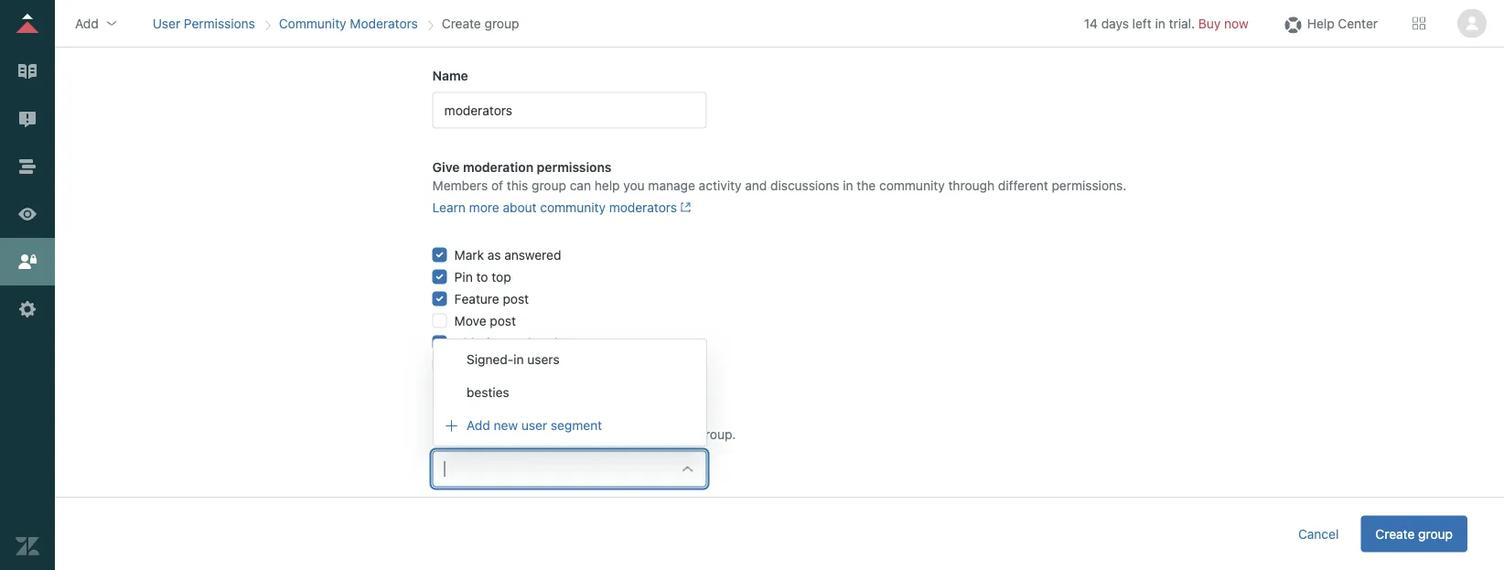 Task type: describe. For each thing, give the bounding box(es) containing it.
top
[[492, 269, 511, 285]]

cancel
[[1299, 526, 1339, 541]]

zendesk image
[[16, 535, 39, 558]]

moderator
[[633, 427, 694, 442]]

content
[[559, 357, 604, 372]]

permissions
[[184, 16, 255, 31]]

permissions
[[537, 160, 612, 175]]

left
[[1133, 16, 1152, 31]]

user permissions link
[[153, 16, 255, 31]]

for inside add moderators choose the user segment for this moderator group.
[[588, 427, 604, 442]]

help
[[1308, 16, 1335, 31]]

of
[[491, 178, 503, 193]]

trial.
[[1169, 16, 1195, 31]]

more
[[469, 200, 499, 215]]

community moderators
[[279, 16, 418, 31]]

move
[[455, 313, 487, 329]]

move post
[[455, 313, 516, 329]]

hide
[[455, 335, 482, 350]]

learn more about community moderators link
[[433, 200, 692, 215]]

1 horizontal spatial in
[[843, 178, 854, 193]]

feature post
[[455, 291, 529, 307]]

group inside navigation
[[485, 16, 519, 31]]

add new user segment
[[467, 418, 602, 433]]

add new user segment option
[[434, 410, 707, 443]]

you
[[624, 178, 645, 193]]

permissions.
[[1052, 178, 1127, 193]]

moderators inside add moderators choose the user segment for this moderator group.
[[461, 409, 532, 424]]

activity
[[699, 178, 742, 193]]

about
[[503, 200, 537, 215]]

signed-
[[467, 352, 514, 368]]

0 vertical spatial for
[[485, 335, 502, 350]]

hide for moderation
[[455, 335, 573, 350]]

in inside add moderators list box
[[514, 352, 524, 368]]

add for add
[[75, 16, 99, 31]]

2 horizontal spatial in
[[1156, 16, 1166, 31]]

1 vertical spatial group
[[532, 178, 567, 193]]

post for move post
[[490, 313, 516, 329]]

can
[[570, 178, 591, 193]]

0 vertical spatial the
[[857, 178, 876, 193]]

create group inside navigation
[[442, 16, 519, 31]]

community moderators link
[[279, 16, 418, 31]]

customize design image
[[16, 202, 39, 226]]

manage articles image
[[16, 59, 39, 83]]

post for feature post
[[503, 291, 529, 307]]

(opens in a new tab) image
[[677, 202, 692, 213]]

14
[[1084, 16, 1098, 31]]

manage
[[648, 178, 696, 193]]

0 vertical spatial community
[[880, 178, 945, 193]]

segment inside add moderators choose the user segment for this moderator group.
[[533, 427, 585, 442]]

add for add new user segment
[[467, 418, 490, 433]]

community
[[279, 16, 347, 31]]

give moderation permissions
[[433, 160, 612, 175]]

user permissions
[[153, 16, 255, 31]]

choose
[[433, 427, 478, 442]]

pin
[[455, 269, 473, 285]]

navigation containing user permissions
[[149, 10, 523, 37]]

answered
[[505, 248, 561, 263]]

add moderators element
[[433, 451, 707, 488]]

through
[[949, 178, 995, 193]]

0 horizontal spatial community
[[540, 200, 606, 215]]



Task type: locate. For each thing, give the bounding box(es) containing it.
moderation up users
[[505, 335, 573, 350]]

Name field
[[433, 92, 707, 129]]

new
[[494, 418, 518, 433]]

add
[[75, 16, 99, 31], [433, 409, 457, 424], [467, 418, 490, 433]]

center
[[1339, 16, 1378, 31]]

0 vertical spatial in
[[1156, 16, 1166, 31]]

Add moderators field
[[445, 461, 673, 478]]

and
[[745, 178, 767, 193]]

0 horizontal spatial this
[[507, 178, 528, 193]]

create group inside button
[[1376, 526, 1454, 541]]

1 horizontal spatial create group
[[1376, 526, 1454, 541]]

to
[[476, 269, 488, 285]]

1 vertical spatial for
[[588, 427, 604, 442]]

learn more about community moderators
[[433, 200, 677, 215]]

1 vertical spatial moderators
[[461, 409, 532, 424]]

1 vertical spatial create group
[[1376, 526, 1454, 541]]

user
[[522, 418, 547, 433], [504, 427, 530, 442]]

create
[[442, 16, 481, 31], [1376, 526, 1415, 541]]

in down 'hide for moderation'
[[514, 352, 524, 368]]

arrange content image
[[16, 155, 39, 178]]

add button
[[70, 10, 124, 37]]

moderation up of
[[463, 160, 534, 175]]

different
[[998, 178, 1049, 193]]

1 vertical spatial the
[[481, 427, 500, 442]]

0 vertical spatial create group
[[442, 16, 519, 31]]

0 horizontal spatial moderators
[[461, 409, 532, 424]]

community down the can
[[540, 200, 606, 215]]

0 horizontal spatial create group
[[442, 16, 519, 31]]

user inside option
[[522, 418, 547, 433]]

community left 'through'
[[880, 178, 945, 193]]

moderators down besties
[[461, 409, 532, 424]]

moderation
[[463, 160, 534, 175], [505, 335, 573, 350]]

help
[[595, 178, 620, 193]]

mark
[[455, 248, 484, 263]]

add moderators choose the user segment for this moderator group.
[[433, 409, 736, 442]]

post
[[503, 291, 529, 307], [490, 313, 516, 329]]

group
[[485, 16, 519, 31], [532, 178, 567, 193], [1419, 526, 1454, 541]]

segment
[[551, 418, 602, 433], [533, 427, 585, 442]]

in
[[1156, 16, 1166, 31], [843, 178, 854, 193], [514, 352, 524, 368]]

1 horizontal spatial add
[[433, 409, 457, 424]]

add inside dropdown button
[[75, 16, 99, 31]]

buy
[[1199, 16, 1221, 31]]

0 vertical spatial moderation
[[463, 160, 534, 175]]

for up add moderators element
[[588, 427, 604, 442]]

add inside add moderators choose the user segment for this moderator group.
[[433, 409, 457, 424]]

name
[[433, 68, 468, 83]]

segment inside option
[[551, 418, 602, 433]]

14 days left in trial. buy now
[[1084, 16, 1249, 31]]

0 vertical spatial post
[[503, 291, 529, 307]]

2 vertical spatial in
[[514, 352, 524, 368]]

help center
[[1308, 16, 1378, 31]]

1 horizontal spatial group
[[532, 178, 567, 193]]

this left moderator at the bottom
[[608, 427, 629, 442]]

group inside button
[[1419, 526, 1454, 541]]

2 vertical spatial group
[[1419, 526, 1454, 541]]

the right choose
[[481, 427, 500, 442]]

1 vertical spatial community
[[540, 200, 606, 215]]

1 horizontal spatial this
[[608, 427, 629, 442]]

create up name
[[442, 16, 481, 31]]

community
[[880, 178, 945, 193], [540, 200, 606, 215]]

create inside create group button
[[1376, 526, 1415, 541]]

this inside add moderators choose the user segment for this moderator group.
[[608, 427, 629, 442]]

add up choose
[[433, 409, 457, 424]]

members of this group can help you manage activity and discussions in the community through different permissions.
[[433, 178, 1127, 193]]

2 horizontal spatial add
[[467, 418, 490, 433]]

user right new at the bottom
[[522, 418, 547, 433]]

create group button
[[1361, 516, 1468, 552]]

moderate content image
[[16, 107, 39, 131]]

give
[[433, 160, 460, 175]]

learn
[[433, 200, 466, 215]]

create right cancel at the bottom of page
[[1376, 526, 1415, 541]]

as
[[488, 248, 501, 263]]

settings image
[[16, 297, 39, 321]]

approve pending content
[[455, 357, 604, 372]]

for
[[485, 335, 502, 350], [588, 427, 604, 442]]

approve
[[455, 357, 504, 372]]

moderators down you
[[609, 200, 677, 215]]

user permissions image
[[16, 250, 39, 274]]

signed-in users
[[467, 352, 560, 368]]

cancel button
[[1284, 516, 1354, 552]]

the inside add moderators choose the user segment for this moderator group.
[[481, 427, 500, 442]]

the right discussions
[[857, 178, 876, 193]]

user down besties
[[504, 427, 530, 442]]

0 horizontal spatial create
[[442, 16, 481, 31]]

0 vertical spatial this
[[507, 178, 528, 193]]

zendesk products image
[[1413, 17, 1426, 30]]

add moderators list box
[[433, 339, 708, 447]]

members
[[433, 178, 488, 193]]

this down give moderation permissions at the top left
[[507, 178, 528, 193]]

1 horizontal spatial community
[[880, 178, 945, 193]]

segment up add moderators element
[[551, 418, 602, 433]]

0 vertical spatial create
[[442, 16, 481, 31]]

add inside option
[[467, 418, 490, 433]]

group.
[[698, 427, 736, 442]]

0 horizontal spatial the
[[481, 427, 500, 442]]

create group
[[442, 16, 519, 31], [1376, 526, 1454, 541]]

user inside add moderators choose the user segment for this moderator group.
[[504, 427, 530, 442]]

users
[[528, 352, 560, 368]]

pin to top
[[455, 269, 511, 285]]

1 vertical spatial this
[[608, 427, 629, 442]]

0 vertical spatial moderators
[[609, 200, 677, 215]]

post down top
[[503, 291, 529, 307]]

for up the signed-
[[485, 335, 502, 350]]

this
[[507, 178, 528, 193], [608, 427, 629, 442]]

1 horizontal spatial moderators
[[609, 200, 677, 215]]

the
[[857, 178, 876, 193], [481, 427, 500, 442]]

besties
[[467, 385, 510, 400]]

in right discussions
[[843, 178, 854, 193]]

2 horizontal spatial group
[[1419, 526, 1454, 541]]

discussions
[[771, 178, 840, 193]]

moderators
[[609, 200, 677, 215], [461, 409, 532, 424]]

moderators
[[350, 16, 418, 31]]

pending
[[507, 357, 555, 372]]

add left user
[[75, 16, 99, 31]]

0 vertical spatial group
[[485, 16, 519, 31]]

1 vertical spatial post
[[490, 313, 516, 329]]

help center button
[[1277, 10, 1384, 37]]

create inside navigation
[[442, 16, 481, 31]]

days
[[1102, 16, 1129, 31]]

1 horizontal spatial create
[[1376, 526, 1415, 541]]

mark as answered
[[455, 248, 561, 263]]

user
[[153, 16, 180, 31]]

1 horizontal spatial the
[[857, 178, 876, 193]]

0 horizontal spatial in
[[514, 352, 524, 368]]

0 horizontal spatial group
[[485, 16, 519, 31]]

1 vertical spatial moderation
[[505, 335, 573, 350]]

in right "left" at the top right
[[1156, 16, 1166, 31]]

feature
[[455, 291, 500, 307]]

add for add moderators choose the user segment for this moderator group.
[[433, 409, 457, 424]]

post up 'hide for moderation'
[[490, 313, 516, 329]]

1 vertical spatial create
[[1376, 526, 1415, 541]]

navigation
[[149, 10, 523, 37]]

1 horizontal spatial for
[[588, 427, 604, 442]]

0 horizontal spatial for
[[485, 335, 502, 350]]

now
[[1225, 16, 1249, 31]]

add left new at the bottom
[[467, 418, 490, 433]]

1 vertical spatial in
[[843, 178, 854, 193]]

0 horizontal spatial add
[[75, 16, 99, 31]]

segment up add moderators field
[[533, 427, 585, 442]]



Task type: vqa. For each thing, say whether or not it's contained in the screenshot.
Create inside the navigation
yes



